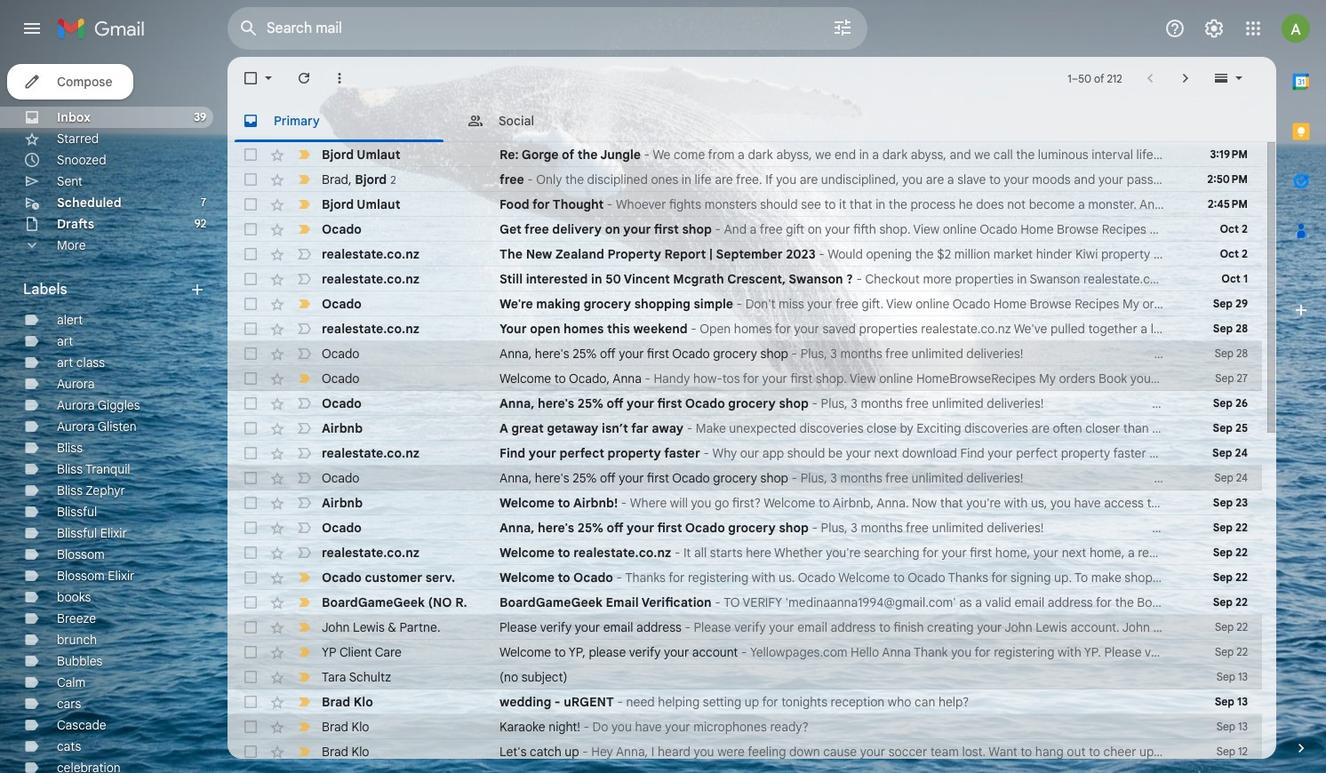 Task type: vqa. For each thing, say whether or not it's contained in the screenshot.


Task type: describe. For each thing, give the bounding box(es) containing it.
interested
[[526, 271, 588, 287]]

tab list right 27
[[1277, 57, 1327, 710]]

klo for wedding
[[354, 694, 373, 710]]

grocery for sep 24
[[713, 470, 758, 486]]

food
[[500, 197, 530, 213]]

your up yp,
[[575, 620, 600, 636]]

sep 28 for anna, here's 25% off your first ocado grocery shop - plus, 3 months free unlimited deliveries! ‌ ‌ ‌ ‌ ‌ ‌ ‌ ‌ ‌ ‌ ‌ ‌ ‌ ‌ ‌ ‌ ‌ ‌ ‌ ‌ ‌ ‌ ‌ ‌ ‌ ‌ ‌ ‌ ‌ ‌ ‌ ‌ ‌ ‌ ‌ ‌ ‌ ‌ ‌ ‌ ‌ ‌ ‌ ‌ ‌ ‌ ‌ ‌ ‌ ‌ ‌ ‌ ‌ ‌ ‌ ‌ ‌ ‌ ‌
[[1215, 347, 1248, 360]]

8 ͏ from the left
[[1270, 246, 1273, 262]]

aurora link
[[57, 376, 95, 392]]

here's for sep 24
[[535, 470, 570, 486]]

monsters
[[705, 197, 757, 213]]

1 horizontal spatial that
[[941, 495, 964, 511]]

months for sep 26
[[861, 396, 903, 412]]

d
[[1323, 371, 1327, 387]]

support image
[[1165, 18, 1186, 39]]

anna, for sep 26
[[500, 396, 535, 412]]

sep for tenth row from the top of the page
[[1216, 372, 1235, 385]]

(no
[[500, 670, 519, 686]]

4 ﻿ from the left
[[1241, 246, 1241, 262]]

$2
[[937, 246, 952, 262]]

welcome to airbnb! - where will you go first? welcome to airbnb, anna. now that you're with us, you have access to over 7 million places to stay—
[[500, 495, 1327, 511]]

the new zealand property report | september 2023 - would opening the $2 million market hinder kiwi property dreams? ͏ ‌ ﻿ ͏ ‌ ﻿ ͏ ‌ ﻿ ͏ ‌ ﻿ ͏ ‌ ﻿ ͏ ‌ ﻿ ͏ ‌ ﻿ ͏ ‌ ﻿ ͏ ‌ ﻿ ͏ ‌ ﻿ ͏ ‌ ﻿ ͏ ‌ ﻿ ͏ ‌ 
[[500, 246, 1327, 262]]

0 vertical spatial that
[[850, 197, 873, 213]]

3 are from the left
[[926, 172, 945, 188]]

yp
[[322, 645, 337, 661]]

2 inside brad , bjord 2
[[391, 173, 396, 186]]

welcome to ocado, anna - handy how-tos for your first shop. view online homebrowserecipes my orders book your next delivery book your next d
[[500, 371, 1327, 387]]

settings image
[[1204, 18, 1225, 39]]

blossom elixir link
[[57, 568, 135, 584]]

please
[[500, 620, 537, 636]]

12 ﻿ from the left
[[1318, 246, 1318, 262]]

snoozed link
[[57, 152, 106, 168]]

first for sep 28
[[647, 346, 670, 362]]

re: gorge of the jungle -
[[500, 147, 653, 163]]

grocery for sep 22
[[729, 520, 776, 536]]

to left it
[[825, 197, 836, 213]]

grocery up 'your open homes this weekend -'
[[584, 296, 631, 312]]

anna, for sep 24
[[500, 470, 532, 486]]

sep 26
[[1213, 397, 1248, 410]]

toggle split pane mode image
[[1213, 69, 1231, 87]]

life
[[695, 172, 712, 188]]

sep 13 for wedding - urgent - need helping setting up for tonights reception who can help?
[[1215, 695, 1248, 709]]

bliss for bliss link
[[57, 440, 83, 456]]

view for sep 24
[[1231, 470, 1257, 486]]

0 vertical spatial property
[[1102, 246, 1151, 262]]

were
[[718, 744, 745, 760]]

main menu image
[[21, 18, 43, 39]]

free for sep 24
[[886, 470, 909, 486]]

you right if on the top right of page
[[1177, 197, 1197, 213]]

11 ͏ from the left
[[1298, 246, 1302, 262]]

welcome for welcome to airbnb! - where will you go first? welcome to airbnb, anna. now that you're with us, you have access to over 7 million places to stay—
[[500, 495, 555, 511]]

view for sep 22
[[1251, 520, 1277, 536]]

umlaut for re:
[[357, 147, 401, 163]]

sep for row containing boardgamegeek (no r.
[[1214, 596, 1233, 609]]

making
[[537, 296, 581, 312]]

tara
[[322, 670, 346, 686]]

2 book from the left
[[1235, 371, 1263, 387]]

sep 22 for anna, here's 25% off your first ocado grocery shop - plus, 3 months free unlimited deliveries! ‌ ‌ ‌ ‌ ‌ ‌ ‌ ‌ ‌ ‌ ‌ ‌ ‌ ‌ ‌ ‌ ‌ ‌ ‌ ‌ ‌ ‌ ‌ ‌ ‌ ‌ ‌ ‌ ‌ ‌ ‌ ‌ ‌ ‌ ‌ ‌ ‌ ‌ ‌ ‌ ‌ ‌ ‌ ‌ ‌ ‌ ‌ ‌ ‌ ‌ ‌ ‌ ‌ ‌ ‌ ‌ ‌ ‌ ‌ ‌ ‌ ‌ ‌ ‌ view in brows
[[1214, 521, 1248, 534]]

can
[[915, 694, 936, 710]]

boardgamegeek for boardgamegeek (no r.
[[322, 595, 425, 611]]

alert link
[[57, 312, 83, 328]]

property
[[608, 246, 662, 262]]

september
[[716, 246, 783, 262]]

welcome to yp, please verify your account -
[[500, 645, 751, 661]]

6 row from the top
[[228, 267, 1263, 292]]

0 horizontal spatial have
[[635, 719, 662, 735]]

to left over
[[1147, 495, 1159, 511]]

1 are from the left
[[715, 172, 733, 188]]

in up places on the right bottom of page
[[1260, 470, 1270, 486]]

to down welcome to realestate.co.nz -
[[558, 570, 571, 586]]

your up anna
[[619, 346, 644, 362]]

9 ͏ from the left
[[1279, 246, 1283, 262]]

10 ͏ from the left
[[1289, 246, 1292, 262]]

in right 26
[[1280, 396, 1290, 412]]

your right on
[[624, 221, 651, 237]]

your down "where"
[[627, 520, 655, 536]]

1 ͏ from the left
[[1203, 246, 1206, 262]]

scheduled
[[57, 195, 121, 211]]

sep 22 for please verify your email address -
[[1216, 621, 1248, 634]]

9 ﻿ from the left
[[1289, 246, 1289, 262]]

should
[[760, 197, 798, 213]]

row containing tara schultz
[[228, 665, 1263, 690]]

oct 2 for the new zealand property report | september 2023 - would opening the $2 million market hinder kiwi property dreams? ͏ ‌ ﻿ ͏ ‌ ﻿ ͏ ‌ ﻿ ͏ ‌ ﻿ ͏ ‌ ﻿ ͏ ‌ ﻿ ͏ ‌ ﻿ ͏ ‌ ﻿ ͏ ‌ ﻿ ͏ ‌ ﻿ ͏ ‌ ﻿ ͏ ‌ ﻿ ͏ ‌ 
[[1220, 247, 1248, 261]]

deliveries! for sep 28
[[967, 346, 1024, 362]]

starred link
[[57, 131, 99, 147]]

the left $2
[[916, 246, 934, 262]]

welcome for welcome to realestate.co.nz -
[[500, 545, 555, 561]]

to left ocado, on the left of page
[[555, 371, 566, 387]]

12 ͏ from the left
[[1308, 246, 1311, 262]]

does
[[977, 197, 1004, 213]]

sep 13 for karaoke night! - do you have your microphones ready?
[[1217, 720, 1248, 734]]

drafts link
[[57, 216, 94, 232]]

2 are from the left
[[800, 172, 818, 188]]

oct for would
[[1220, 247, 1240, 261]]

plus, for sep 28
[[801, 346, 828, 362]]

6 ͏ from the left
[[1251, 246, 1254, 262]]

sep for 13th row from the top
[[1213, 446, 1233, 460]]

where
[[630, 495, 667, 511]]

you left the go
[[691, 495, 712, 511]]

do
[[593, 719, 609, 735]]

sophie
[[1195, 744, 1234, 760]]

to right out
[[1089, 744, 1101, 760]]

subject)
[[522, 670, 568, 686]]

first for sep 24
[[647, 470, 670, 486]]

getaway
[[547, 421, 599, 437]]

email
[[606, 595, 639, 611]]

airbnb for a great getaway isn't far away
[[322, 421, 363, 437]]

refresh image
[[295, 69, 313, 87]]

dreams?
[[1154, 246, 1203, 262]]

8 row from the top
[[228, 317, 1263, 341]]

monster.
[[1089, 197, 1137, 213]]

14 row from the top
[[228, 466, 1327, 491]]

homebrowserecipes
[[917, 371, 1036, 387]]

free up new
[[525, 221, 549, 237]]

yp client care
[[322, 645, 402, 661]]

aurora glisten link
[[57, 419, 137, 435]]

brows for sep 22
[[1294, 520, 1327, 536]]

welcome for welcome to ocado -
[[500, 570, 555, 586]]

main content containing primary
[[228, 57, 1327, 774]]

sep 22 for welcome to realestate.co.nz -
[[1214, 546, 1248, 559]]

free for sep 26
[[906, 396, 929, 412]]

2 next from the left
[[1295, 371, 1320, 387]]

12 row from the top
[[228, 416, 1263, 441]]

want
[[989, 744, 1018, 760]]

13 ͏ from the left
[[1318, 246, 1321, 262]]

deliveries! for sep 26
[[987, 396, 1044, 412]]

to right slave
[[990, 172, 1001, 188]]

row containing boardgamegeek (no r.
[[228, 590, 1263, 615]]

online
[[880, 371, 914, 387]]

24 for anna, here's 25% off your first ocado grocery shop - plus, 3 months free unlimited deliveries! ‌ ‌ ‌ ‌ ‌ ‌ ‌ ‌ ‌ ‌ ‌ ‌ ‌ ‌ ‌ ‌ ‌ ‌ ‌ ‌ ‌ ‌ ‌ ‌ ‌ ‌ ‌ ‌ ‌ ‌ ‌ ‌ ‌ ‌ ‌ ‌ ‌ ‌ ‌ ‌ ‌ ‌ ‌ ‌ ‌ ‌ ‌ ‌ ‌ ‌ ‌ ‌ ‌ ‌ ‌ ‌ ‌ ‌ ‌ ‌ ‌ ‌ ‌ ‌ view in browser o
[[1237, 471, 1248, 485]]

in left life
[[682, 172, 692, 188]]

blossom for blossom elixir
[[57, 568, 105, 584]]

tonights
[[782, 694, 828, 710]]

kipchoge
[[1214, 172, 1267, 188]]

0 horizontal spatial delivery
[[553, 221, 602, 237]]

your right the orders
[[1131, 371, 1156, 387]]

whoever
[[616, 197, 667, 213]]

of for the
[[562, 147, 575, 163]]

1 vertical spatial bjord
[[355, 171, 387, 187]]

search mail image
[[233, 12, 265, 44]]

and
[[1074, 172, 1096, 188]]

10 ﻿ from the left
[[1298, 246, 1298, 262]]

airbnb!
[[573, 495, 618, 511]]

klo for let's
[[352, 744, 370, 760]]

?
[[847, 271, 854, 287]]

airbnb,
[[833, 495, 874, 511]]

7 row from the top
[[228, 292, 1263, 317]]

months for sep 24
[[841, 470, 883, 486]]

2 for get free delivery on your first shop -
[[1242, 222, 1248, 236]]

bliss zephyr link
[[57, 483, 125, 499]]

free up food
[[500, 172, 524, 188]]

25% for sep 22
[[578, 520, 604, 536]]

you right do
[[612, 719, 632, 735]]

klo for karaoke
[[352, 719, 370, 735]]

your down helping
[[665, 719, 691, 735]]

bjord umlaut for re: gorge of the jungle
[[322, 147, 401, 163]]

the left the jungle
[[578, 147, 598, 163]]

7 inside "labels" navigation
[[201, 196, 206, 209]]

sep for 24th row
[[1217, 720, 1236, 734]]

0 vertical spatial for
[[533, 197, 550, 213]]

you up food for thought - whoever fights monsters should see to it that in the process he does not become a monster. and if you gaze long enough into
[[903, 172, 923, 188]]

7 inside row
[[1190, 495, 1197, 511]]

art class link
[[57, 355, 105, 371]]

airbnb for welcome to airbnb!
[[322, 495, 363, 511]]

catch
[[530, 744, 562, 760]]

aurora for aurora glisten
[[57, 419, 95, 435]]

brad for wedding - urgent - need helping setting up for tonights reception who can help?
[[322, 694, 351, 710]]

the down free - only the disciplined ones in life are free. if you are undisciplined, you are a slave to your moods and your passions. eliud kipchoge on wed, s
[[889, 197, 908, 213]]

blissful for blissful elixir
[[57, 526, 97, 542]]

art class
[[57, 355, 105, 371]]

breeze link
[[57, 611, 96, 627]]

karaoke night! - do you have your microphones ready?
[[500, 719, 809, 735]]

get free delivery on your first shop -
[[500, 221, 724, 237]]

realestate.co.nz for your open homes this weekend
[[322, 321, 420, 337]]

unlimited for sep 26
[[932, 396, 984, 412]]

social tab
[[453, 100, 677, 142]]

fights
[[669, 197, 702, 213]]

compose
[[57, 74, 112, 90]]

anna
[[613, 371, 642, 387]]

1 inside row
[[1244, 272, 1248, 285]]

1 ﻿ from the left
[[1212, 246, 1212, 262]]

sep for 14th row from the bottom
[[1213, 421, 1233, 435]]

to left stay—
[[1279, 495, 1291, 511]]

0 vertical spatial 13
[[1239, 670, 1248, 684]]

welcome for welcome to yp, please verify your account -
[[500, 645, 552, 661]]

re:
[[500, 147, 519, 163]]

handy
[[654, 371, 690, 387]]

on
[[1270, 172, 1287, 188]]

anna, for sep 28
[[500, 346, 532, 362]]

your up 'far'
[[627, 396, 655, 412]]

7 ﻿ from the left
[[1270, 246, 1270, 262]]

28 for anna, here's 25% off your first ocado grocery shop - plus, 3 months free unlimited deliveries! ‌ ‌ ‌ ‌ ‌ ‌ ‌ ‌ ‌ ‌ ‌ ‌ ‌ ‌ ‌ ‌ ‌ ‌ ‌ ‌ ‌ ‌ ‌ ‌ ‌ ‌ ‌ ‌ ‌ ‌ ‌ ‌ ‌ ‌ ‌ ‌ ‌ ‌ ‌ ‌ ‌ ‌ ‌ ‌ ‌ ‌ ‌ ‌ ‌ ‌ ‌ ‌ ‌ ‌ ‌ ‌ ‌ ‌ ‌
[[1237, 347, 1248, 360]]

11 ﻿ from the left
[[1308, 246, 1308, 262]]

3 ͏ from the left
[[1222, 246, 1225, 262]]

let's
[[500, 744, 527, 760]]

1 next from the left
[[1159, 371, 1184, 387]]

calm
[[57, 675, 86, 691]]

plus, for sep 24
[[801, 470, 828, 486]]

in down browser at the right
[[1280, 520, 1290, 536]]

art for art link
[[57, 333, 73, 349]]

in down undisciplined,
[[876, 197, 886, 213]]

setting
[[703, 694, 742, 710]]

my
[[1040, 371, 1056, 387]]

address
[[637, 620, 682, 636]]

verification
[[642, 595, 712, 611]]

0 horizontal spatial a
[[948, 172, 955, 188]]

market
[[994, 246, 1033, 262]]

aurora for aurora giggles
[[57, 397, 95, 413]]

sep 25
[[1213, 421, 1248, 435]]

welcome for welcome to ocado, anna - handy how-tos for your first shop. view online homebrowserecipes my orders book your next delivery book your next d
[[500, 371, 552, 387]]

passions.
[[1127, 172, 1180, 188]]

your down the address
[[664, 645, 689, 661]]

realestate.co.nz for welcome to realestate.co.nz
[[322, 545, 420, 561]]

cascade link
[[57, 718, 106, 734]]

24 row from the top
[[228, 715, 1263, 740]]

aurora giggles link
[[57, 397, 140, 413]]

for for helping
[[762, 694, 779, 710]]

1 horizontal spatial a
[[1079, 197, 1085, 213]]

22 for welcome to ocado -
[[1236, 571, 1248, 584]]

access
[[1105, 495, 1144, 511]]

25% for sep 24
[[573, 470, 597, 486]]

sep 22 for welcome to ocado -
[[1214, 571, 1248, 584]]

sep 22 for boardgamegeek email verification -
[[1214, 596, 1248, 609]]

your up not
[[1004, 172, 1030, 188]]

jungle
[[601, 147, 641, 163]]

orders
[[1059, 371, 1096, 387]]

a great getaway isn't far away -
[[500, 421, 696, 437]]

you're
[[967, 495, 1001, 511]]

account
[[693, 645, 738, 661]]

more button
[[0, 235, 213, 256]]

you left were
[[694, 744, 715, 760]]

books link
[[57, 590, 91, 606]]

blossom link
[[57, 547, 105, 563]]

aurora giggles
[[57, 397, 140, 413]]

0 vertical spatial million
[[955, 246, 991, 262]]

24 for find your perfect property faster -
[[1236, 446, 1248, 460]]

to up welcome to ocado -
[[558, 545, 571, 561]]

25 row from the top
[[228, 740, 1263, 765]]

realestate.co.nz for find your perfect property faster
[[322, 446, 420, 462]]

23 row from the top
[[228, 690, 1263, 715]]

Search mail text field
[[267, 20, 783, 37]]

i
[[652, 744, 655, 760]]



Task type: locate. For each thing, give the bounding box(es) containing it.
for for handy
[[743, 371, 759, 387]]

months up shop.
[[841, 346, 883, 362]]

2 aurora from the top
[[57, 397, 95, 413]]

mcgrath
[[673, 271, 725, 287]]

tab list inside main content
[[228, 100, 1277, 142]]

1 aurora from the top
[[57, 376, 95, 392]]

row
[[228, 142, 1263, 167], [228, 167, 1327, 192], [228, 192, 1327, 217], [228, 217, 1263, 242], [228, 242, 1327, 267], [228, 267, 1263, 292], [228, 292, 1263, 317], [228, 317, 1263, 341], [228, 341, 1263, 366], [228, 366, 1327, 391], [228, 391, 1327, 416], [228, 416, 1263, 441], [228, 441, 1263, 466], [228, 466, 1327, 491], [228, 491, 1327, 516], [228, 516, 1327, 541], [228, 541, 1263, 566], [228, 566, 1263, 590], [228, 590, 1263, 615], [228, 615, 1263, 640], [228, 640, 1263, 665], [228, 665, 1263, 690], [228, 690, 1263, 715], [228, 715, 1263, 740], [228, 740, 1263, 765]]

7 ͏ from the left
[[1260, 246, 1263, 262]]

0 vertical spatial sep 13
[[1217, 670, 1248, 684]]

report
[[665, 246, 706, 262]]

sep for 3rd row from the bottom of the page
[[1215, 695, 1235, 709]]

cats link
[[57, 739, 81, 755]]

50 inside row
[[606, 271, 621, 287]]

shop
[[682, 221, 712, 237], [761, 346, 789, 362], [779, 396, 809, 412], [761, 470, 789, 486], [779, 520, 809, 536]]

19 row from the top
[[228, 590, 1263, 615]]

oct
[[1220, 222, 1240, 236], [1220, 247, 1240, 261], [1222, 272, 1241, 285]]

sep 28
[[1214, 322, 1248, 335], [1215, 347, 1248, 360]]

anna, here's 25% off your first ocado grocery shop - plus, 3 months free unlimited deliveries! ‌ ‌ ‌ ‌ ‌ ‌ ‌ ‌ ‌ ‌ ‌ ‌ ‌ ‌ ‌ ‌ ‌ ‌ ‌ ‌ ‌ ‌ ‌ ‌ ‌ ‌ ‌ ‌ ‌ ‌ ‌ ‌ ‌ ‌ ‌ ‌ ‌ ‌ ‌ ‌ ‌ ‌ ‌ ‌ ‌ ‌ ‌ ‌ ‌ ‌ ‌ ‌ ‌ ‌ ‌ ‌ ‌ ‌ ‌ ‌ ‌ ‌ ‌ ‌ view in brows for sep 22
[[500, 520, 1327, 536]]

bjord for food for thought - whoever fights monsters should see to it that in the process he does not become a monster. and if you gaze long enough into 
[[322, 197, 354, 213]]

25% down homes
[[573, 346, 597, 362]]

3 bliss from the top
[[57, 483, 83, 499]]

the
[[578, 147, 598, 163], [566, 172, 584, 188], [889, 197, 908, 213], [916, 246, 934, 262]]

1 umlaut from the top
[[357, 147, 401, 163]]

3 row from the top
[[228, 192, 1327, 217]]

2 vertical spatial bliss
[[57, 483, 83, 499]]

to left airbnb!
[[558, 495, 571, 511]]

breeze
[[57, 611, 96, 627]]

3 for sep 24
[[831, 470, 838, 486]]

1 brad klo from the top
[[322, 694, 373, 710]]

0 horizontal spatial 7
[[201, 196, 206, 209]]

sep for 15th row from the bottom of the page
[[1213, 397, 1233, 410]]

sep 24 for anna, here's 25% off your first ocado grocery shop - plus, 3 months free unlimited deliveries! ‌ ‌ ‌ ‌ ‌ ‌ ‌ ‌ ‌ ‌ ‌ ‌ ‌ ‌ ‌ ‌ ‌ ‌ ‌ ‌ ‌ ‌ ‌ ‌ ‌ ‌ ‌ ‌ ‌ ‌ ‌ ‌ ‌ ‌ ‌ ‌ ‌ ‌ ‌ ‌ ‌ ‌ ‌ ‌ ‌ ‌ ‌ ‌ ‌ ‌ ‌ ‌ ‌ ‌ ‌ ‌ ‌ ‌ ‌ ‌ ‌ ‌ ‌ ‌ view in browser o
[[1215, 471, 1248, 485]]

first down weekend
[[647, 346, 670, 362]]

next left sep 27
[[1159, 371, 1184, 387]]

unlimited down the homebrowserecipes
[[932, 396, 984, 412]]

1 vertical spatial a
[[1079, 197, 1085, 213]]

free up online
[[886, 346, 909, 362]]

view for sep 26
[[1251, 396, 1277, 412]]

1 horizontal spatial have
[[1075, 495, 1102, 511]]

0 vertical spatial umlaut
[[357, 147, 401, 163]]

13 for karaoke night! - do you have your microphones ready?
[[1239, 720, 1248, 734]]

first down will
[[658, 520, 683, 536]]

brad for karaoke night! - do you have your microphones ready?
[[322, 719, 349, 735]]

anna,
[[500, 346, 532, 362], [500, 396, 535, 412], [500, 470, 532, 486], [500, 520, 535, 536], [616, 744, 648, 760]]

1 vertical spatial that
[[941, 495, 964, 511]]

shop for sep 22
[[779, 520, 809, 536]]

3 for sep 26
[[851, 396, 858, 412]]

1 book from the left
[[1099, 371, 1128, 387]]

sep for 18th row from the bottom of the page
[[1214, 322, 1234, 335]]

0 vertical spatial 50
[[1079, 72, 1092, 85]]

2 bliss from the top
[[57, 462, 83, 478]]

cars link
[[57, 696, 81, 712]]

boardgamegeek (no r.
[[322, 595, 467, 611]]

scheduled link
[[57, 195, 121, 211]]

1 boardgamegeek from the left
[[322, 595, 425, 611]]

brows down d
[[1294, 396, 1327, 412]]

22 row from the top
[[228, 665, 1263, 690]]

of for 212
[[1095, 72, 1105, 85]]

0 vertical spatial bliss
[[57, 440, 83, 456]]

ocado
[[322, 221, 362, 237], [322, 296, 362, 312], [322, 346, 360, 362], [672, 346, 710, 362], [322, 371, 360, 387], [322, 396, 362, 412], [685, 396, 725, 412], [322, 470, 360, 486], [672, 470, 710, 486], [322, 520, 362, 536], [685, 520, 725, 536], [322, 570, 362, 586], [574, 570, 613, 586]]

brows for sep 26
[[1294, 396, 1327, 412]]

0 vertical spatial elixir
[[100, 526, 127, 542]]

0 vertical spatial sep 24
[[1213, 446, 1248, 460]]

6 ﻿ from the left
[[1260, 246, 1260, 262]]

2 bjord umlaut from the top
[[322, 197, 401, 213]]

free up anna.
[[886, 470, 909, 486]]

0 horizontal spatial property
[[608, 446, 661, 462]]

are up see
[[800, 172, 818, 188]]

o
[[1322, 470, 1327, 486]]

row containing yp client care
[[228, 640, 1263, 665]]

months
[[841, 346, 883, 362], [861, 396, 903, 412], [841, 470, 883, 486], [861, 520, 903, 536]]

212
[[1108, 72, 1123, 85]]

11 row from the top
[[228, 391, 1327, 416]]

gorge
[[522, 147, 559, 163]]

1 vertical spatial have
[[635, 719, 662, 735]]

1 horizontal spatial book
[[1235, 371, 1263, 387]]

1 horizontal spatial of
[[1095, 72, 1105, 85]]

unlimited for sep 22
[[932, 520, 984, 536]]

to
[[990, 172, 1001, 188], [825, 197, 836, 213], [555, 371, 566, 387], [558, 495, 571, 511], [819, 495, 830, 511], [1147, 495, 1159, 511], [1279, 495, 1291, 511], [558, 545, 571, 561], [558, 570, 571, 586], [555, 645, 566, 661], [1021, 744, 1033, 760], [1089, 744, 1101, 760]]

1 row from the top
[[228, 142, 1263, 167]]

1 vertical spatial oct
[[1220, 247, 1240, 261]]

main content
[[228, 57, 1327, 774]]

1 left 212
[[1068, 72, 1072, 85]]

places
[[1239, 495, 1276, 511]]

a down and
[[1079, 197, 1085, 213]]

0 horizontal spatial 1
[[1068, 72, 1072, 85]]

1 vertical spatial blissful
[[57, 526, 97, 542]]

aurora for aurora link
[[57, 376, 95, 392]]

boardgamegeek for boardgamegeek email verification -
[[500, 595, 603, 611]]

2 boardgamegeek from the left
[[500, 595, 603, 611]]

oct 2 for get free delivery on your first shop -
[[1220, 222, 1248, 236]]

free for sep 28
[[886, 346, 909, 362]]

view down anna, here's 25% off your first ocado grocery shop - plus, 3 months free unlimited deliveries! ‌ ‌ ‌ ‌ ‌ ‌ ‌ ‌ ‌ ‌ ‌ ‌ ‌ ‌ ‌ ‌ ‌ ‌ ‌ ‌ ‌ ‌ ‌ ‌ ‌ ‌ ‌ ‌ ‌ ‌ ‌ ‌ ‌ ‌ ‌ ‌ ‌ ‌ ‌ ‌ ‌ ‌ ‌ ‌ ‌ ‌ ‌ ‌ ‌ ‌ ‌ ‌ ‌ ‌ ‌ ‌ ‌ ‌ ‌
[[850, 371, 876, 387]]

1 vertical spatial bliss
[[57, 462, 83, 478]]

50 left 212
[[1079, 72, 1092, 85]]

blossom for blossom link
[[57, 547, 105, 563]]

unlimited for sep 28
[[912, 346, 964, 362]]

2 anna, here's 25% off your first ocado grocery shop - plus, 3 months free unlimited deliveries! ‌ ‌ ‌ ‌ ‌ ‌ ‌ ‌ ‌ ‌ ‌ ‌ ‌ ‌ ‌ ‌ ‌ ‌ ‌ ‌ ‌ ‌ ‌ ‌ ‌ ‌ ‌ ‌ ‌ ‌ ‌ ‌ ‌ ‌ ‌ ‌ ‌ ‌ ‌ ‌ ‌ ‌ ‌ ‌ ‌ ‌ ‌ ‌ ‌ ‌ ‌ ‌ ‌ ‌ ‌ ‌ ‌ ‌ ‌ ‌ ‌ ‌ ‌ ‌ view in brows from the top
[[500, 520, 1327, 536]]

1 horizontal spatial 7
[[1190, 495, 1197, 511]]

for right tos
[[743, 371, 759, 387]]

sep for row containing ocado customer serv.
[[1214, 571, 1233, 584]]

anna, down "your"
[[500, 346, 532, 362]]

gmail image
[[57, 11, 154, 46]]

1 bliss from the top
[[57, 440, 83, 456]]

1 vertical spatial 7
[[1190, 495, 1197, 511]]

more
[[57, 237, 86, 253]]

0 vertical spatial bjord umlaut
[[322, 147, 401, 163]]

3 aurora from the top
[[57, 419, 95, 435]]

tab list
[[1277, 57, 1327, 710], [228, 100, 1277, 142]]

25
[[1236, 421, 1248, 435]]

0 vertical spatial delivery
[[553, 221, 602, 237]]

in down zealand
[[591, 271, 602, 287]]

2 for the new zealand property report | september 2023 - would opening the $2 million market hinder kiwi property dreams? ͏ ‌ ﻿ ͏ ‌ ﻿ ͏ ‌ ﻿ ͏ ‌ ﻿ ͏ ‌ ﻿ ͏ ‌ ﻿ ͏ ‌ ﻿ ͏ ‌ ﻿ ͏ ‌ ﻿ ͏ ‌ ﻿ ͏ ‌ ﻿ ͏ ‌ ﻿ ͏ ‌ 
[[1242, 247, 1248, 261]]

here's for sep 22
[[538, 520, 575, 536]]

0 vertical spatial 1
[[1068, 72, 1072, 85]]

0 vertical spatial of
[[1095, 72, 1105, 85]]

1 vertical spatial bjord umlaut
[[322, 197, 401, 213]]

3 brad klo from the top
[[322, 744, 370, 760]]

art down art link
[[57, 355, 73, 371]]

plus, for sep 26
[[821, 396, 848, 412]]

0 vertical spatial brad klo
[[322, 694, 373, 710]]

he
[[959, 197, 973, 213]]

24 down 25
[[1236, 446, 1248, 460]]

primary tab
[[228, 100, 451, 142]]

older image
[[1177, 69, 1195, 87]]

the down re: gorge of the jungle -
[[566, 172, 584, 188]]

labels navigation
[[0, 57, 228, 774]]

13 for wedding - urgent - need helping setting up for tonights reception who can help?
[[1238, 695, 1248, 709]]

your
[[500, 321, 527, 337]]

5 ﻿ from the left
[[1251, 246, 1251, 262]]

0 vertical spatial up
[[745, 694, 759, 710]]

25% for sep 28
[[573, 346, 597, 362]]

2 horizontal spatial for
[[762, 694, 779, 710]]

this
[[607, 321, 630, 337]]

here's
[[535, 346, 570, 362], [538, 396, 575, 412], [535, 470, 570, 486], [538, 520, 575, 536]]

2 brad klo from the top
[[322, 719, 370, 735]]

plus, for sep 22
[[821, 520, 848, 536]]

0 horizontal spatial boardgamegeek
[[322, 595, 425, 611]]

more image
[[331, 69, 349, 87]]

delivery down thought
[[553, 221, 602, 237]]

realestate.co.nz
[[322, 246, 420, 262], [322, 271, 420, 287], [322, 321, 420, 337], [322, 446, 420, 462], [322, 545, 420, 561], [574, 545, 672, 561]]

21 row from the top
[[228, 640, 1263, 665]]

1 horizontal spatial 50
[[1079, 72, 1092, 85]]

delivery
[[553, 221, 602, 237], [1187, 371, 1232, 387]]

sep 28 down the sep 29 on the right top
[[1214, 322, 1248, 335]]

1 vertical spatial up
[[565, 744, 580, 760]]

boardgamegeek
[[322, 595, 425, 611], [500, 595, 603, 611]]

None checkbox
[[242, 69, 260, 87], [242, 146, 260, 164], [242, 270, 260, 288], [242, 295, 260, 313], [242, 320, 260, 338], [242, 370, 260, 388], [242, 395, 260, 413], [242, 420, 260, 438], [242, 445, 260, 462], [242, 569, 260, 587], [242, 594, 260, 612], [242, 669, 260, 686], [242, 694, 260, 711], [242, 69, 260, 87], [242, 146, 260, 164], [242, 270, 260, 288], [242, 295, 260, 313], [242, 320, 260, 338], [242, 370, 260, 388], [242, 395, 260, 413], [242, 420, 260, 438], [242, 445, 260, 462], [242, 569, 260, 587], [242, 594, 260, 612], [242, 669, 260, 686], [242, 694, 260, 711]]

umlaut up brad , bjord 2
[[357, 147, 401, 163]]

brows down stay—
[[1294, 520, 1327, 536]]

0 vertical spatial brows
[[1294, 396, 1327, 412]]

2 ͏ from the left
[[1212, 246, 1216, 262]]

welcome right first?
[[764, 495, 816, 511]]

1 vertical spatial verify
[[629, 645, 661, 661]]

cheer
[[1104, 744, 1137, 760]]

anna, for sep 22
[[500, 520, 535, 536]]

1 vertical spatial 24
[[1237, 471, 1248, 485]]

1 vertical spatial art
[[57, 355, 73, 371]]

care
[[375, 645, 402, 661]]

2 oct 2 from the top
[[1220, 247, 1248, 261]]

1 vertical spatial for
[[743, 371, 759, 387]]

2 umlaut from the top
[[357, 197, 401, 213]]

1 horizontal spatial up
[[745, 694, 759, 710]]

eliud
[[1183, 172, 1211, 188]]

off down 'your open homes this weekend -'
[[600, 346, 616, 362]]

of right gorge
[[562, 147, 575, 163]]

verify down the address
[[629, 645, 661, 661]]

up right setting at the bottom right
[[745, 694, 759, 710]]

shop for sep 26
[[779, 396, 809, 412]]

1 art from the top
[[57, 333, 73, 349]]

2 vertical spatial aurora
[[57, 419, 95, 435]]

you right the if
[[776, 172, 797, 188]]

0 horizontal spatial up
[[565, 744, 580, 760]]

2 vertical spatial bjord
[[322, 197, 354, 213]]

4 row from the top
[[228, 217, 1263, 242]]

us,
[[1032, 495, 1048, 511]]

39
[[194, 110, 206, 124]]

row containing ocado customer serv.
[[228, 566, 1263, 590]]

0 vertical spatial blossom
[[57, 547, 105, 563]]

aurora up bliss link
[[57, 419, 95, 435]]

28 up 27
[[1237, 347, 1248, 360]]

perfect
[[560, 446, 605, 462]]

have left access
[[1075, 495, 1102, 511]]

(no subject) link
[[500, 669, 1165, 686]]

1 airbnb from the top
[[322, 421, 363, 437]]

‌
[[1209, 246, 1209, 262], [1219, 246, 1219, 262], [1228, 246, 1228, 262], [1238, 246, 1238, 262], [1247, 246, 1247, 262], [1257, 246, 1257, 262], [1267, 246, 1267, 262], [1276, 246, 1276, 262], [1286, 246, 1286, 262], [1295, 246, 1295, 262], [1305, 246, 1305, 262], [1314, 246, 1314, 262], [1324, 246, 1324, 262], [1027, 346, 1027, 362], [1030, 346, 1030, 362], [1033, 346, 1033, 362], [1037, 346, 1037, 362], [1040, 346, 1040, 362], [1043, 346, 1043, 362], [1046, 346, 1046, 362], [1049, 346, 1049, 362], [1053, 346, 1053, 362], [1056, 346, 1056, 362], [1059, 346, 1059, 362], [1062, 346, 1062, 362], [1065, 346, 1065, 362], [1068, 346, 1069, 362], [1072, 346, 1072, 362], [1075, 346, 1075, 362], [1078, 346, 1078, 362], [1081, 346, 1081, 362], [1084, 346, 1084, 362], [1088, 346, 1088, 362], [1091, 346, 1091, 362], [1094, 346, 1094, 362], [1097, 346, 1097, 362], [1100, 346, 1100, 362], [1104, 346, 1104, 362], [1107, 346, 1107, 362], [1110, 346, 1110, 362], [1113, 346, 1113, 362], [1116, 346, 1116, 362], [1119, 346, 1120, 362], [1123, 346, 1123, 362], [1126, 346, 1126, 362], [1129, 346, 1129, 362], [1132, 346, 1132, 362], [1135, 346, 1135, 362], [1139, 346, 1139, 362], [1142, 346, 1142, 362], [1145, 346, 1145, 362], [1148, 346, 1148, 362], [1151, 346, 1151, 362], [1155, 346, 1155, 362], [1158, 346, 1158, 362], [1161, 346, 1161, 362], [1164, 346, 1164, 362], [1167, 346, 1167, 362], [1170, 346, 1170, 362], [1174, 346, 1174, 362], [1177, 346, 1177, 362], [1180, 346, 1180, 362], [1183, 346, 1183, 362], [1186, 346, 1186, 362], [1190, 346, 1190, 362], [1193, 346, 1193, 362], [1196, 346, 1196, 362], [1199, 346, 1199, 362], [1202, 346, 1202, 362], [1206, 346, 1206, 362], [1209, 346, 1209, 362], [1212, 346, 1212, 362], [1047, 396, 1047, 412], [1051, 396, 1051, 412], [1054, 396, 1054, 412], [1057, 396, 1057, 412], [1060, 396, 1060, 412], [1063, 396, 1063, 412], [1067, 396, 1067, 412], [1070, 396, 1070, 412], [1073, 396, 1073, 412], [1076, 396, 1076, 412], [1079, 396, 1079, 412], [1083, 396, 1083, 412], [1086, 396, 1086, 412], [1089, 396, 1089, 412], [1092, 396, 1092, 412], [1095, 396, 1095, 412], [1098, 396, 1098, 412], [1102, 396, 1102, 412], [1105, 396, 1105, 412], [1108, 396, 1108, 412], [1111, 396, 1111, 412], [1114, 396, 1114, 412], [1118, 396, 1118, 412], [1121, 396, 1121, 412], [1124, 396, 1124, 412], [1127, 396, 1127, 412], [1130, 396, 1130, 412], [1134, 396, 1134, 412], [1137, 396, 1137, 412], [1140, 396, 1140, 412], [1143, 396, 1143, 412], [1146, 396, 1146, 412], [1149, 396, 1149, 412], [1153, 396, 1153, 412], [1156, 396, 1156, 412], [1159, 396, 1159, 412], [1162, 396, 1162, 412], [1165, 396, 1165, 412], [1169, 396, 1169, 412], [1172, 396, 1172, 412], [1175, 396, 1175, 412], [1178, 396, 1178, 412], [1181, 396, 1181, 412], [1185, 396, 1185, 412], [1188, 396, 1188, 412], [1191, 396, 1191, 412], [1194, 396, 1194, 412], [1197, 396, 1197, 412], [1200, 396, 1200, 412], [1204, 396, 1204, 412], [1207, 396, 1207, 412], [1210, 396, 1210, 412], [1213, 396, 1213, 412], [1216, 396, 1216, 412], [1220, 396, 1220, 412], [1223, 396, 1223, 412], [1226, 396, 1226, 412], [1229, 396, 1229, 412], [1232, 396, 1232, 412], [1235, 396, 1236, 412], [1239, 396, 1239, 412], [1242, 396, 1242, 412], [1245, 396, 1245, 412], [1248, 396, 1248, 412], [1027, 470, 1027, 486], [1030, 470, 1030, 486], [1033, 470, 1033, 486], [1037, 470, 1037, 486], [1040, 470, 1040, 486], [1043, 470, 1043, 486], [1046, 470, 1046, 486], [1049, 470, 1049, 486], [1053, 470, 1053, 486], [1056, 470, 1056, 486], [1059, 470, 1059, 486], [1062, 470, 1062, 486], [1065, 470, 1065, 486], [1068, 470, 1069, 486], [1072, 470, 1072, 486], [1075, 470, 1075, 486], [1078, 470, 1078, 486], [1081, 470, 1081, 486], [1084, 470, 1084, 486], [1088, 470, 1088, 486], [1091, 470, 1091, 486], [1094, 470, 1094, 486], [1097, 470, 1097, 486], [1100, 470, 1100, 486], [1104, 470, 1104, 486], [1107, 470, 1107, 486], [1110, 470, 1110, 486], [1113, 470, 1113, 486], [1116, 470, 1116, 486], [1119, 470, 1120, 486], [1123, 470, 1123, 486], [1126, 470, 1126, 486], [1129, 470, 1129, 486], [1132, 470, 1132, 486], [1135, 470, 1135, 486], [1139, 470, 1139, 486], [1142, 470, 1142, 486], [1145, 470, 1145, 486], [1148, 470, 1148, 486], [1151, 470, 1151, 486], [1155, 470, 1155, 486], [1158, 470, 1158, 486], [1161, 470, 1161, 486], [1164, 470, 1164, 486], [1167, 470, 1167, 486], [1170, 470, 1170, 486], [1174, 470, 1174, 486], [1177, 470, 1177, 486], [1180, 470, 1180, 486], [1183, 470, 1183, 486], [1186, 470, 1186, 486], [1190, 470, 1190, 486], [1193, 470, 1193, 486], [1196, 470, 1196, 486], [1199, 470, 1199, 486], [1202, 470, 1202, 486], [1206, 470, 1206, 486], [1209, 470, 1209, 486], [1212, 470, 1212, 486], [1215, 470, 1215, 486], [1218, 470, 1218, 486], [1221, 470, 1221, 486], [1225, 470, 1225, 486], [1228, 470, 1228, 486], [1047, 520, 1047, 536], [1051, 520, 1051, 536], [1054, 520, 1054, 536], [1057, 520, 1057, 536], [1060, 520, 1060, 536], [1063, 520, 1063, 536], [1067, 520, 1067, 536], [1070, 520, 1070, 536], [1073, 520, 1073, 536], [1076, 520, 1076, 536], [1079, 520, 1079, 536], [1083, 520, 1083, 536], [1086, 520, 1086, 536], [1089, 520, 1089, 536], [1092, 520, 1092, 536], [1095, 520, 1095, 536], [1098, 520, 1098, 536], [1102, 520, 1102, 536], [1105, 520, 1105, 536], [1108, 520, 1108, 536], [1111, 520, 1111, 536], [1114, 520, 1114, 536], [1118, 520, 1118, 536], [1121, 520, 1121, 536], [1124, 520, 1124, 536], [1127, 520, 1127, 536], [1130, 520, 1130, 536], [1134, 520, 1134, 536], [1137, 520, 1137, 536], [1140, 520, 1140, 536], [1143, 520, 1143, 536], [1146, 520, 1146, 536], [1149, 520, 1149, 536], [1153, 520, 1153, 536], [1156, 520, 1156, 536], [1159, 520, 1159, 536], [1162, 520, 1162, 536], [1165, 520, 1165, 536], [1169, 520, 1169, 536], [1172, 520, 1172, 536], [1175, 520, 1175, 536], [1178, 520, 1178, 536], [1181, 520, 1181, 536], [1185, 520, 1185, 536], [1188, 520, 1188, 536], [1191, 520, 1191, 536], [1194, 520, 1194, 536], [1197, 520, 1197, 536], [1200, 520, 1200, 536], [1204, 520, 1204, 536], [1207, 520, 1207, 536], [1210, 520, 1210, 536], [1213, 520, 1213, 536], [1216, 520, 1216, 536], [1220, 520, 1220, 536], [1223, 520, 1223, 536], [1226, 520, 1226, 536], [1229, 520, 1229, 536], [1232, 520, 1232, 536], [1235, 520, 1236, 536], [1239, 520, 1239, 536], [1242, 520, 1242, 536], [1245, 520, 1245, 536], [1248, 520, 1248, 536]]

bjord up , on the left
[[322, 147, 354, 163]]

18 row from the top
[[228, 566, 1263, 590]]

1 horizontal spatial verify
[[629, 645, 661, 661]]

2 vertical spatial 13
[[1239, 720, 1248, 734]]

view right 26
[[1251, 396, 1277, 412]]

zephyr
[[86, 483, 125, 499]]

please verify your email address -
[[500, 620, 694, 636]]

of
[[1095, 72, 1105, 85], [562, 147, 575, 163]]

0 horizontal spatial 50
[[606, 271, 621, 287]]

grocery for sep 26
[[729, 396, 776, 412]]

2 vertical spatial 2
[[1242, 247, 1248, 261]]

1 vertical spatial of
[[562, 147, 575, 163]]

plus,
[[801, 346, 828, 362], [821, 396, 848, 412], [801, 470, 828, 486], [821, 520, 848, 536]]

boardgamegeek down welcome to ocado -
[[500, 595, 603, 611]]

3 for sep 28
[[831, 346, 838, 362]]

are right life
[[715, 172, 733, 188]]

1 oct 2 from the top
[[1220, 222, 1248, 236]]

0 vertical spatial aurora
[[57, 376, 95, 392]]

million left 23 on the bottom
[[1200, 495, 1236, 511]]

1 vertical spatial airbnb
[[322, 495, 363, 511]]

first for oct 2
[[654, 221, 679, 237]]

aurora down aurora link
[[57, 397, 95, 413]]

bliss link
[[57, 440, 83, 456]]

0 vertical spatial verify
[[540, 620, 572, 636]]

will
[[670, 495, 688, 511]]

4 ͏ from the left
[[1232, 246, 1235, 262]]

unlimited up welcome to ocado, anna - handy how-tos for your first shop. view online homebrowserecipes my orders book your next delivery book your next d
[[912, 346, 964, 362]]

1 brows from the top
[[1294, 396, 1327, 412]]

sep for row containing john lewis & partne.
[[1216, 621, 1234, 634]]

on
[[605, 221, 620, 237]]

1 vertical spatial 50
[[606, 271, 621, 287]]

bliss for bliss tranquil
[[57, 462, 83, 478]]

become
[[1029, 197, 1075, 213]]

0 vertical spatial 2
[[391, 173, 396, 186]]

2 vertical spatial oct
[[1222, 272, 1241, 285]]

28 for your open homes this weekend -
[[1236, 322, 1248, 335]]

your right tos
[[763, 371, 788, 387]]

your down the 'great' at the left bottom of the page
[[529, 446, 557, 462]]

partne.
[[400, 620, 441, 636]]

your right 27
[[1267, 371, 1292, 387]]

oct for -
[[1222, 272, 1241, 285]]

verify
[[540, 620, 572, 636], [629, 645, 661, 661]]

hinder
[[1037, 246, 1073, 262]]

ocado,
[[569, 371, 610, 387]]

0 horizontal spatial next
[[1159, 371, 1184, 387]]

2 down long
[[1242, 222, 1248, 236]]

5 ͏ from the left
[[1241, 246, 1244, 262]]

your up the monster.
[[1099, 172, 1124, 188]]

22 for boardgamegeek email verification -
[[1236, 596, 1248, 609]]

1 horizontal spatial boardgamegeek
[[500, 595, 603, 611]]

0 vertical spatial anna, here's 25% off your first ocado grocery shop - plus, 3 months free unlimited deliveries! ‌ ‌ ‌ ‌ ‌ ‌ ‌ ‌ ‌ ‌ ‌ ‌ ‌ ‌ ‌ ‌ ‌ ‌ ‌ ‌ ‌ ‌ ‌ ‌ ‌ ‌ ‌ ‌ ‌ ‌ ‌ ‌ ‌ ‌ ‌ ‌ ‌ ‌ ‌ ‌ ‌ ‌ ‌ ‌ ‌ ‌ ‌ ‌ ‌ ‌ ‌ ‌ ‌ ‌ ‌ ‌ ‌ ‌ ‌ ‌ ‌ ‌ ‌ ‌ view in brows
[[500, 396, 1327, 412]]

row containing brad
[[228, 167, 1327, 192]]

2023
[[786, 246, 816, 262]]

here's up welcome to realestate.co.nz -
[[538, 520, 575, 536]]

0 vertical spatial art
[[57, 333, 73, 349]]

cars
[[57, 696, 81, 712]]

20 row from the top
[[228, 615, 1263, 640]]

2 brad from the top
[[322, 694, 351, 710]]

unlimited up now
[[912, 470, 964, 486]]

1 horizontal spatial for
[[743, 371, 759, 387]]

2 art from the top
[[57, 355, 73, 371]]

0 vertical spatial 24
[[1236, 446, 1248, 460]]

oct 2
[[1220, 222, 1248, 236], [1220, 247, 1248, 261]]

book up 26
[[1235, 371, 1263, 387]]

up down night!
[[565, 744, 580, 760]]

help?
[[939, 694, 970, 710]]

faster
[[664, 446, 701, 462]]

welcome up welcome to ocado -
[[500, 545, 555, 561]]

off for sep 26
[[607, 396, 624, 412]]

disciplined
[[587, 172, 648, 188]]

1 brad from the top
[[322, 171, 349, 187]]

welcome up the 'great' at the left bottom of the page
[[500, 371, 552, 387]]

oct up the sep 29 on the right top
[[1222, 272, 1241, 285]]

0 horizontal spatial for
[[533, 197, 550, 213]]

blissful down bliss zephyr link
[[57, 504, 97, 520]]

1 vertical spatial 1
[[1244, 272, 1248, 285]]

1 bjord umlaut from the top
[[322, 147, 401, 163]]

anna, here's 25% off your first ocado grocery shop - plus, 3 months free unlimited deliveries! ‌ ‌ ‌ ‌ ‌ ‌ ‌ ‌ ‌ ‌ ‌ ‌ ‌ ‌ ‌ ‌ ‌ ‌ ‌ ‌ ‌ ‌ ‌ ‌ ‌ ‌ ‌ ‌ ‌ ‌ ‌ ‌ ‌ ‌ ‌ ‌ ‌ ‌ ‌ ‌ ‌ ‌ ‌ ‌ ‌ ‌ ‌ ‌ ‌ ‌ ‌ ‌ ‌ ‌ ‌ ‌ ‌ ‌ ‌ ‌ ‌ ‌ ‌ ‌ view in brows down welcome to airbnb! - where will you go first? welcome to airbnb, anna. now that you're with us, you have access to over 7 million places to stay— at the bottom of page
[[500, 520, 1327, 536]]

bjord umlaut for food for thought
[[322, 197, 401, 213]]

1 vertical spatial aurora
[[57, 397, 95, 413]]

16 row from the top
[[228, 516, 1327, 541]]

thought
[[553, 197, 604, 213]]

1 vertical spatial 13
[[1238, 695, 1248, 709]]

2 horizontal spatial are
[[926, 172, 945, 188]]

labels heading
[[23, 281, 189, 299]]

0 vertical spatial oct
[[1220, 222, 1240, 236]]

bliss up bliss tranquil
[[57, 440, 83, 456]]

1 vertical spatial brows
[[1294, 520, 1327, 536]]

months up airbnb,
[[841, 470, 883, 486]]

None search field
[[228, 7, 868, 50]]

0 vertical spatial have
[[1075, 495, 1102, 511]]

first left shop.
[[791, 371, 813, 387]]

3
[[831, 346, 838, 362], [851, 396, 858, 412], [831, 470, 838, 486], [851, 520, 858, 536]]

1 vertical spatial brad klo
[[322, 719, 370, 735]]

off for sep 22
[[607, 520, 624, 536]]

25%
[[573, 346, 597, 362], [578, 396, 604, 412], [573, 470, 597, 486], [578, 520, 604, 536]]

sep 24 for find your perfect property faster -
[[1213, 446, 1248, 460]]

deliveries! up you're
[[967, 470, 1024, 486]]

1 vertical spatial sep 13
[[1215, 695, 1248, 709]]

1 anna, here's 25% off your first ocado grocery shop - plus, 3 months free unlimited deliveries! ‌ ‌ ‌ ‌ ‌ ‌ ‌ ‌ ‌ ‌ ‌ ‌ ‌ ‌ ‌ ‌ ‌ ‌ ‌ ‌ ‌ ‌ ‌ ‌ ‌ ‌ ‌ ‌ ‌ ‌ ‌ ‌ ‌ ‌ ‌ ‌ ‌ ‌ ‌ ‌ ‌ ‌ ‌ ‌ ‌ ‌ ‌ ‌ ‌ ‌ ‌ ‌ ‌ ‌ ‌ ‌ ‌ ‌ ‌ ‌ ‌ ‌ ‌ ‌ view in brows from the top
[[500, 396, 1327, 412]]

unlimited down you're
[[932, 520, 984, 536]]

bjord down , on the left
[[322, 197, 354, 213]]

0 vertical spatial sep 28
[[1214, 322, 1248, 335]]

sep 22 for welcome to yp, please verify your account -
[[1216, 646, 1248, 659]]

helping
[[658, 694, 700, 710]]

welcome up the please
[[500, 570, 555, 586]]

the
[[500, 246, 523, 262]]

0 horizontal spatial that
[[850, 197, 873, 213]]

2 blossom from the top
[[57, 568, 105, 584]]

1 vertical spatial property
[[608, 446, 661, 462]]

to left hang
[[1021, 744, 1033, 760]]

deliveries! for sep 24
[[967, 470, 1024, 486]]

vincent
[[624, 271, 670, 287]]

2 vertical spatial brad klo
[[322, 744, 370, 760]]

25% for sep 26
[[578, 396, 604, 412]]

1 blossom from the top
[[57, 547, 105, 563]]

property right kiwi on the top right of page
[[1102, 246, 1151, 262]]

here's down open
[[535, 346, 570, 362]]

your up "where"
[[619, 470, 644, 486]]

to left airbnb,
[[819, 495, 830, 511]]

anna, here's 25% off your first ocado grocery shop - plus, 3 months free unlimited deliveries! ‌ ‌ ‌ ‌ ‌ ‌ ‌ ‌ ‌ ‌ ‌ ‌ ‌ ‌ ‌ ‌ ‌ ‌ ‌ ‌ ‌ ‌ ‌ ‌ ‌ ‌ ‌ ‌ ‌ ‌ ‌ ‌ ‌ ‌ ‌ ‌ ‌ ‌ ‌ ‌ ‌ ‌ ‌ ‌ ‌ ‌ ‌ ‌ ‌ ‌ ‌ ‌ ‌ ‌ ‌ ‌ ‌ ‌ ‌ ‌ ‌ ‌ ‌ ‌ view in brows for sep 26
[[500, 396, 1327, 412]]

row containing john lewis & partne.
[[228, 615, 1263, 640]]

welcome down the please
[[500, 645, 552, 661]]

15 row from the top
[[228, 491, 1327, 516]]

3 ﻿ from the left
[[1232, 246, 1232, 262]]

1 vertical spatial blossom
[[57, 568, 105, 584]]

1 vertical spatial umlaut
[[357, 197, 401, 213]]

bjord for re: gorge of the jungle -
[[322, 147, 354, 163]]

0 vertical spatial oct 2
[[1220, 222, 1248, 236]]

22 for welcome to realestate.co.nz -
[[1236, 546, 1248, 559]]

1 vertical spatial anna, here's 25% off your first ocado grocery shop - plus, 3 months free unlimited deliveries! ‌ ‌ ‌ ‌ ‌ ‌ ‌ ‌ ‌ ‌ ‌ ‌ ‌ ‌ ‌ ‌ ‌ ‌ ‌ ‌ ‌ ‌ ‌ ‌ ‌ ‌ ‌ ‌ ‌ ‌ ‌ ‌ ‌ ‌ ‌ ‌ ‌ ‌ ‌ ‌ ‌ ‌ ‌ ‌ ‌ ‌ ‌ ‌ ‌ ‌ ‌ ‌ ‌ ‌ ‌ ‌ ‌ ‌ ‌ ‌ ‌ ‌ ‌ ‌ view in brows
[[500, 520, 1327, 536]]

9 row from the top
[[228, 341, 1263, 366]]

2 blissful from the top
[[57, 526, 97, 542]]

to left yp,
[[555, 645, 566, 661]]

22 for welcome to yp, please verify your account -
[[1237, 646, 1248, 659]]

13 row from the top
[[228, 441, 1263, 466]]

1 vertical spatial elixir
[[108, 568, 135, 584]]

brad klo for karaoke night!
[[322, 719, 370, 735]]

1 vertical spatial sep 28
[[1215, 347, 1248, 360]]

3 down airbnb,
[[851, 520, 858, 536]]

sep for 25th row
[[1217, 745, 1236, 759]]

not
[[1008, 197, 1026, 213]]

1 horizontal spatial are
[[800, 172, 818, 188]]

cats
[[57, 739, 81, 755]]

bliss tranquil
[[57, 462, 130, 478]]

0 horizontal spatial are
[[715, 172, 733, 188]]

hey
[[592, 744, 613, 760]]

0 horizontal spatial verify
[[540, 620, 572, 636]]

2 row from the top
[[228, 167, 1327, 192]]

0 horizontal spatial million
[[955, 246, 991, 262]]

1 50 of 212
[[1068, 72, 1123, 85]]

art for art class
[[57, 355, 73, 371]]

blissful elixir
[[57, 526, 127, 542]]

here's for sep 26
[[538, 396, 575, 412]]

2 ﻿ from the left
[[1222, 246, 1222, 262]]

anna, left i
[[616, 744, 648, 760]]

anna, here's 25% off your first ocado grocery shop - plus, 3 months free unlimited deliveries! ‌ ‌ ‌ ‌ ‌ ‌ ‌ ‌ ‌ ‌ ‌ ‌ ‌ ‌ ‌ ‌ ‌ ‌ ‌ ‌ ‌ ‌ ‌ ‌ ‌ ‌ ‌ ‌ ‌ ‌ ‌ ‌ ‌ ‌ ‌ ‌ ‌ ‌ ‌ ‌ ‌ ‌ ‌ ‌ ‌ ‌ ‌ ‌ ‌ ‌ ‌ ‌ ‌ ‌ ‌ ‌ ‌ ‌ ‌ ‌ ‌ ‌ ‌ ‌ view in brows down welcome to ocado, anna - handy how-tos for your first shop. view online homebrowserecipes my orders book your next delivery book your next d
[[500, 396, 1327, 412]]

0 vertical spatial 7
[[201, 196, 206, 209]]

gaze
[[1200, 197, 1227, 213]]

1 vertical spatial million
[[1200, 495, 1236, 511]]

your right cause
[[861, 744, 886, 760]]

off for sep 28
[[600, 346, 616, 362]]

2:50 pm
[[1208, 173, 1248, 186]]

we're
[[500, 296, 533, 312]]

free for sep 22
[[906, 520, 929, 536]]

2 brows from the top
[[1294, 520, 1327, 536]]

3 brad from the top
[[322, 719, 349, 735]]

1 horizontal spatial 1
[[1244, 272, 1248, 285]]

2 vertical spatial for
[[762, 694, 779, 710]]

you right us,
[[1051, 495, 1071, 511]]

5 row from the top
[[228, 242, 1327, 267]]

shop for sep 24
[[761, 470, 789, 486]]

deliveries! down with
[[987, 520, 1044, 536]]

1 horizontal spatial next
[[1295, 371, 1320, 387]]

elixir for blissful elixir
[[100, 526, 127, 542]]

still
[[500, 271, 523, 287]]

0 horizontal spatial book
[[1099, 371, 1128, 387]]

17 row from the top
[[228, 541, 1263, 566]]

grocery down tos
[[729, 396, 776, 412]]

anna, up welcome to ocado -
[[500, 520, 535, 536]]

isn't
[[602, 421, 629, 437]]

new
[[526, 246, 553, 262]]

0 vertical spatial 28
[[1236, 322, 1248, 335]]

4 brad from the top
[[322, 744, 349, 760]]

0 vertical spatial bjord
[[322, 147, 354, 163]]

oct 2 up oct 1
[[1220, 247, 1248, 261]]

ready?
[[770, 719, 809, 735]]

bjord umlaut down brad , bjord 2
[[322, 197, 401, 213]]

advanced search options image
[[825, 10, 861, 45]]

8 ﻿ from the left
[[1279, 246, 1279, 262]]

bliss
[[57, 440, 83, 456], [57, 462, 83, 478], [57, 483, 83, 499]]

2 airbnb from the top
[[322, 495, 363, 511]]

serv.
[[426, 570, 455, 586]]

24 up 23 on the bottom
[[1237, 471, 1248, 485]]

elixir up blossom link
[[100, 526, 127, 542]]

reception
[[831, 694, 885, 710]]

bjord umlaut up brad , bjord 2
[[322, 147, 401, 163]]

aurora glisten
[[57, 419, 137, 435]]

view up 23 on the bottom
[[1231, 470, 1257, 486]]

elixir for blossom elixir
[[108, 568, 135, 584]]

tab list containing primary
[[228, 100, 1277, 142]]

sep for tenth row from the bottom of the page
[[1214, 521, 1233, 534]]

off for sep 24
[[600, 470, 616, 486]]

1 vertical spatial 28
[[1237, 347, 1248, 360]]

sep 13
[[1217, 670, 1248, 684], [1215, 695, 1248, 709], [1217, 720, 1248, 734]]

of inside row
[[562, 147, 575, 163]]

first for sep 22
[[658, 520, 683, 536]]

first up away
[[658, 396, 683, 412]]

anna, down find
[[500, 470, 532, 486]]

10 row from the top
[[228, 366, 1327, 391]]

alert
[[57, 312, 83, 328]]

sep for 19th row from the bottom of the page
[[1213, 297, 1233, 310]]

long
[[1231, 197, 1255, 213]]

1 vertical spatial klo
[[352, 719, 370, 735]]

if
[[766, 172, 773, 188]]

first up "where"
[[647, 470, 670, 486]]

sep for 17th row from the bottom
[[1215, 347, 1234, 360]]

homes
[[564, 321, 604, 337]]

art link
[[57, 333, 73, 349]]

1 vertical spatial delivery
[[1187, 371, 1232, 387]]

1 horizontal spatial million
[[1200, 495, 1236, 511]]

1 blissful from the top
[[57, 504, 97, 520]]

have
[[1075, 495, 1102, 511], [635, 719, 662, 735]]

None checkbox
[[242, 171, 260, 189], [242, 196, 260, 213], [242, 221, 260, 238], [242, 245, 260, 263], [242, 345, 260, 363], [242, 470, 260, 487], [242, 494, 260, 512], [242, 519, 260, 537], [242, 544, 260, 562], [242, 619, 260, 637], [242, 644, 260, 662], [242, 719, 260, 736], [242, 743, 260, 761], [242, 171, 260, 189], [242, 196, 260, 213], [242, 221, 260, 238], [242, 245, 260, 263], [242, 345, 260, 363], [242, 470, 260, 487], [242, 494, 260, 512], [242, 519, 260, 537], [242, 544, 260, 562], [242, 619, 260, 637], [242, 644, 260, 662], [242, 719, 260, 736], [242, 743, 260, 761]]



